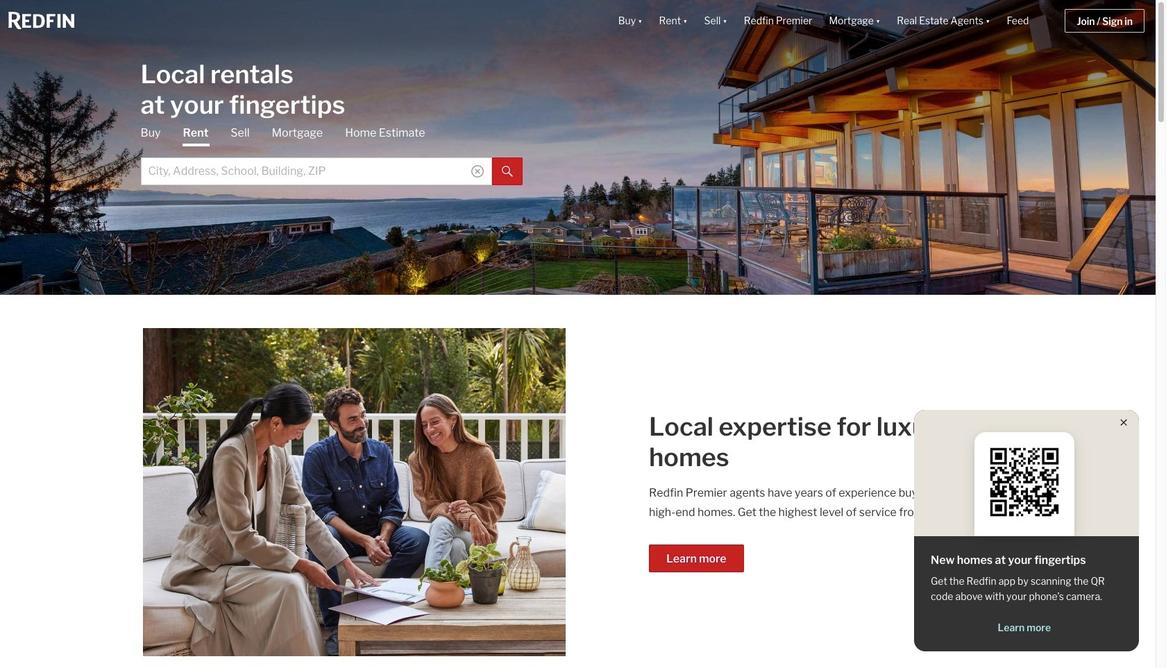 Task type: describe. For each thing, give the bounding box(es) containing it.
app install qr code image
[[986, 444, 1064, 522]]

submit search image
[[502, 166, 513, 177]]

City, Address, School, Building, ZIP search field
[[141, 157, 492, 185]]

search input image
[[471, 165, 484, 177]]



Task type: locate. For each thing, give the bounding box(es) containing it.
a woman showing a document for a backyard consultation. image
[[143, 329, 566, 657]]

tab list
[[141, 125, 523, 185]]



Task type: vqa. For each thing, say whether or not it's contained in the screenshot.
These are recently sold homes with similar features to this home, such as bedrooms, bathrooms, location, and square footage.
no



